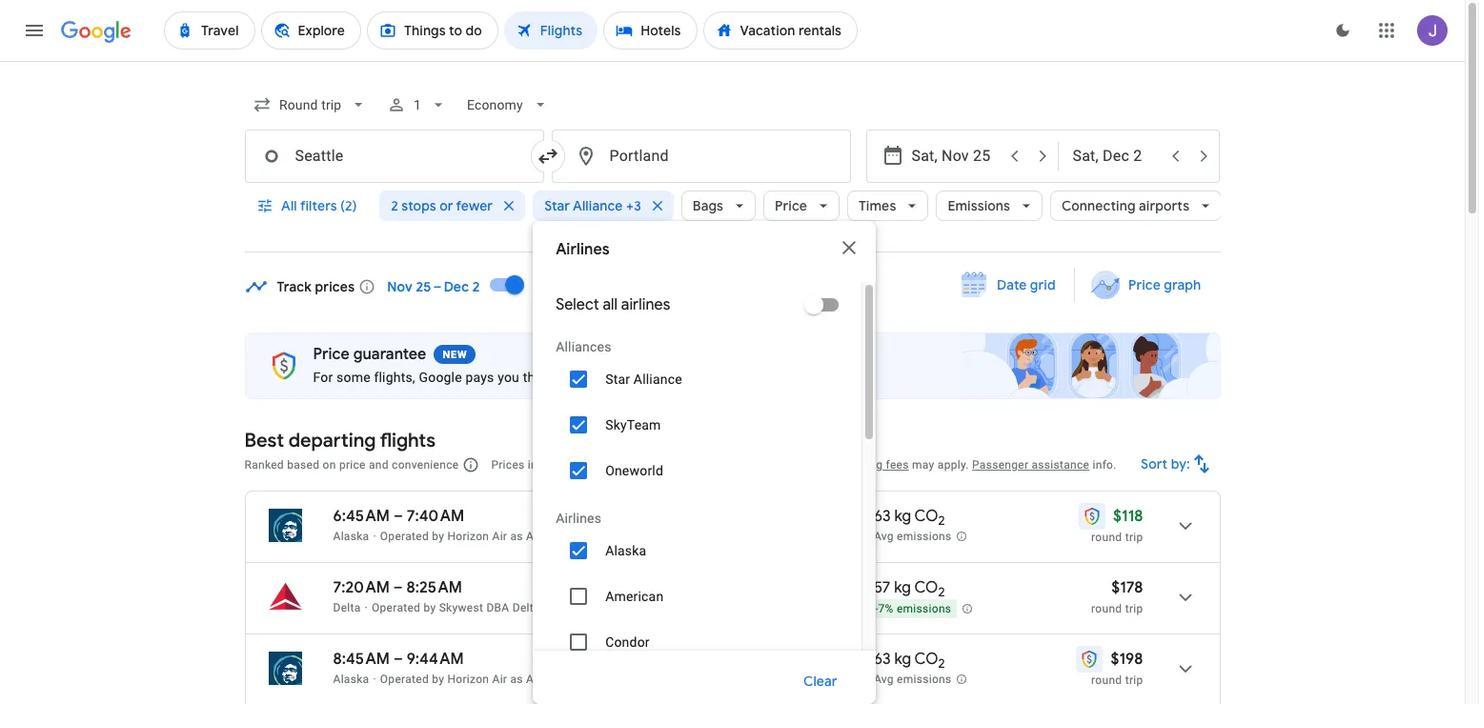 Task type: vqa. For each thing, say whether or not it's contained in the screenshot.
310 to the left
no



Task type: locate. For each thing, give the bounding box(es) containing it.
kg
[[894, 507, 911, 526], [894, 579, 911, 598], [894, 650, 911, 669]]

1 inside 1 hr 5 min sea – pdx
[[616, 579, 622, 598]]

horizon down arrival time: 9:44 am. text box
[[447, 673, 489, 686]]

0 vertical spatial by
[[432, 530, 444, 543]]

2 operated by horizon air as alaska horizon from the top
[[380, 673, 607, 686]]

1 vertical spatial co
[[914, 579, 938, 598]]

2 vertical spatial trip
[[1125, 674, 1143, 687]]

alliance for star alliance +3
[[573, 197, 623, 214]]

1 vertical spatial min
[[637, 650, 663, 669]]

None search field
[[244, 82, 1222, 704]]

emissions
[[948, 197, 1010, 214]]

alaska down 8:45 am
[[333, 673, 369, 686]]

0 vertical spatial avg emissions
[[874, 530, 952, 543]]

0 vertical spatial round trip
[[1091, 531, 1143, 544]]

nov 25 – dec 2
[[387, 278, 480, 295]]

2 vertical spatial emissions
[[897, 673, 952, 686]]

1 horizontal spatial price
[[775, 197, 807, 214]]

2 trip from the top
[[1125, 602, 1143, 616]]

all
[[281, 197, 297, 214]]

2 round trip from the top
[[1091, 674, 1143, 687]]

operated for 9:44 am
[[380, 673, 429, 686]]

new
[[443, 349, 467, 361]]

0 vertical spatial price
[[775, 197, 807, 214]]

25 – dec
[[416, 278, 469, 295]]

2 as from the top
[[510, 673, 523, 686]]

63 for $118
[[874, 507, 891, 526]]

1 vertical spatial star
[[605, 372, 630, 387]]

1 vertical spatial avg
[[874, 673, 894, 686]]

the right if
[[623, 370, 642, 385]]

price
[[646, 370, 676, 385], [339, 458, 366, 472]]

3 round from the top
[[1091, 674, 1122, 687]]

by down the arrival time: 7:40 am. text field
[[432, 530, 444, 543]]

star for star alliance
[[605, 372, 630, 387]]

1 as from the top
[[510, 530, 523, 543]]

2 avg emissions from the top
[[874, 673, 952, 686]]

connecting
[[1062, 197, 1136, 214]]

0 horizontal spatial 1
[[413, 97, 421, 112]]

1 horizontal spatial 1
[[616, 579, 622, 598]]

if
[[611, 370, 619, 385]]

taxes
[[617, 458, 646, 472]]

condor
[[605, 635, 650, 650]]

1 63 from the top
[[874, 507, 891, 526]]

– right 6:45 am
[[394, 507, 403, 526]]

2 inside "popup button"
[[391, 197, 398, 214]]

operated down 7:20 am – 8:25 am
[[372, 601, 421, 615]]

63 down bag fees button
[[874, 507, 891, 526]]

7%
[[878, 603, 894, 616]]

trip for $198
[[1125, 674, 1143, 687]]

2 horizontal spatial 1
[[703, 458, 710, 472]]

delta right dba
[[513, 601, 540, 615]]

price
[[775, 197, 807, 214], [1129, 276, 1161, 294], [313, 345, 350, 364]]

0 horizontal spatial fees
[[659, 458, 682, 472]]

1 vertical spatial avg emissions
[[874, 673, 952, 686]]

2 delta from the left
[[513, 601, 540, 615]]

co inside 57 kg co 2
[[914, 579, 938, 598]]

118 US dollars text field
[[1113, 507, 1143, 526]]

as down operated by skywest dba delta connection
[[510, 673, 523, 686]]

emissions for $198
[[897, 673, 952, 686]]

operated
[[380, 530, 429, 543], [372, 601, 421, 615], [380, 673, 429, 686]]

63 kg co 2 down -7% emissions
[[874, 650, 945, 672]]

airports
[[1139, 197, 1190, 214]]

– for 9:44 am
[[394, 650, 403, 669]]

oneworld
[[605, 463, 663, 478]]

avg for $198
[[874, 673, 894, 686]]

1 vertical spatial trip
[[1125, 602, 1143, 616]]

round trip down $118 text box
[[1091, 531, 1143, 544]]

1 you from the left
[[498, 370, 519, 385]]

59
[[616, 650, 633, 669]]

co down -7% emissions
[[915, 650, 938, 669]]

min inside 1 hr 5 min sea – pdx
[[656, 579, 682, 598]]

avg emissions for $198
[[874, 673, 952, 686]]

0 vertical spatial alliance
[[573, 197, 623, 214]]

0 horizontal spatial the
[[523, 370, 542, 385]]

loading results progress bar
[[0, 61, 1465, 65]]

kg down -7% emissions
[[894, 650, 911, 669]]

price left graph
[[1129, 276, 1161, 294]]

1 vertical spatial 1
[[703, 458, 710, 472]]

flights,
[[374, 370, 415, 385]]

some
[[337, 370, 371, 385]]

1 horizontal spatial the
[[623, 370, 642, 385]]

flights
[[380, 429, 436, 453]]

operated down 8:45 am – 9:44 am
[[380, 673, 429, 686]]

price right bags popup button
[[775, 197, 807, 214]]

skywest
[[439, 601, 483, 615]]

alaska down 6:45 am
[[333, 530, 369, 543]]

2 vertical spatial 1
[[616, 579, 622, 598]]

1 delta from the left
[[333, 601, 361, 615]]

1 vertical spatial 63
[[874, 650, 891, 669]]

alliance
[[573, 197, 623, 214], [634, 372, 682, 387]]

based
[[287, 458, 320, 472]]

1 fees from the left
[[659, 458, 682, 472]]

round down $118 text box
[[1091, 531, 1122, 544]]

0 horizontal spatial you
[[498, 370, 519, 385]]

0 vertical spatial air
[[492, 530, 507, 543]]

total duration 1 hr 5 min. element
[[616, 579, 740, 600]]

1 round trip from the top
[[1091, 531, 1143, 544]]

avg emissions down -7% emissions
[[874, 673, 952, 686]]

2 up -7% emissions
[[938, 584, 945, 601]]

2 vertical spatial price
[[313, 345, 350, 364]]

emissions down 57 kg co 2
[[897, 603, 952, 616]]

emissions
[[897, 530, 952, 543], [897, 603, 952, 616], [897, 673, 952, 686]]

may
[[912, 458, 935, 472]]

1 kg from the top
[[894, 507, 911, 526]]

0 vertical spatial emissions
[[897, 530, 952, 543]]

– right departure time: 8:45 am. text box
[[394, 650, 403, 669]]

– left '8:25 am' text box on the bottom of page
[[393, 579, 403, 598]]

round for $118
[[1091, 531, 1122, 544]]

3 trip from the top
[[1125, 674, 1143, 687]]

2 horizontal spatial price
[[1129, 276, 1161, 294]]

63 kg co 2 down may
[[874, 507, 945, 529]]

airlines down star alliance +3 on the left
[[556, 240, 610, 259]]

2 right 25 – dec
[[473, 278, 480, 295]]

None field
[[244, 88, 375, 122], [459, 88, 557, 122], [244, 88, 375, 122], [459, 88, 557, 122]]

2 co from the top
[[914, 579, 938, 598]]

1 inside popup button
[[413, 97, 421, 112]]

2 vertical spatial by
[[432, 673, 444, 686]]

alaska down connection
[[526, 673, 562, 686]]

sea
[[616, 601, 638, 615]]

co up -7% emissions
[[914, 579, 938, 598]]

2 left stops
[[391, 197, 398, 214]]

american
[[605, 589, 664, 604]]

by for 7:40 am
[[432, 530, 444, 543]]

emissions up 57 kg co 2
[[897, 530, 952, 543]]

– for 8:25 am
[[393, 579, 403, 598]]

1 avg emissions from the top
[[874, 530, 952, 543]]

0 vertical spatial 63 kg co 2
[[874, 507, 945, 529]]

1 co from the top
[[915, 507, 938, 526]]

0 horizontal spatial price
[[339, 458, 366, 472]]

2 63 from the top
[[874, 650, 891, 669]]

airlines down required
[[556, 511, 602, 526]]

star down 'alliances'
[[605, 372, 630, 387]]

1 vertical spatial price
[[1129, 276, 1161, 294]]

price right "on"
[[339, 458, 366, 472]]

– down 5
[[638, 601, 646, 615]]

1 horizontal spatial delta
[[513, 601, 540, 615]]

star alliance +3 button
[[533, 183, 674, 229]]

air up dba
[[492, 530, 507, 543]]

1 airlines from the top
[[556, 240, 610, 259]]

2 vertical spatial kg
[[894, 650, 911, 669]]

price up for
[[313, 345, 350, 364]]

 image
[[365, 601, 368, 615]]

0 vertical spatial operated by horizon air as alaska horizon
[[380, 530, 607, 543]]

0 vertical spatial operated
[[380, 530, 429, 543]]

departing
[[289, 429, 376, 453]]

1 63 kg co 2 from the top
[[874, 507, 945, 529]]

alaska up "hr"
[[605, 543, 647, 559]]

horizon down condor
[[565, 673, 607, 686]]

round trip down $198
[[1091, 674, 1143, 687]]

1 vertical spatial as
[[510, 673, 523, 686]]

skyteam
[[605, 417, 661, 433]]

alliance left the +3
[[573, 197, 623, 214]]

star down swap origin and destination. image
[[544, 197, 570, 214]]

delta down 7:20 am on the left bottom of page
[[333, 601, 361, 615]]

round trip for $118
[[1091, 531, 1143, 544]]

co
[[915, 507, 938, 526], [914, 579, 938, 598], [915, 650, 938, 669]]

avg right clear button
[[874, 673, 894, 686]]

by down arrival time: 9:44 am. text box
[[432, 673, 444, 686]]

0 vertical spatial trip
[[1125, 531, 1143, 544]]

by down 8:25 am
[[424, 601, 436, 615]]

flight details. leaves seattle-tacoma international airport at 7:20 am on saturday, november 25 and arrives at portland international airport at 8:25 am on saturday, november 25. image
[[1162, 575, 1208, 621]]

as
[[510, 530, 523, 543], [510, 673, 523, 686]]

– inside 1 hr 5 min sea – pdx
[[638, 601, 646, 615]]

avg emissions up 57 kg co 2
[[874, 530, 952, 543]]

price inside button
[[1129, 276, 1161, 294]]

air
[[492, 530, 507, 543], [492, 673, 507, 686]]

1 horizontal spatial fees
[[886, 458, 909, 472]]

63 for $198
[[874, 650, 891, 669]]

2 inside find the best price region
[[473, 278, 480, 295]]

Departure time: 6:45 AM. text field
[[333, 507, 390, 526]]

avg emissions for $118
[[874, 530, 952, 543]]

1 vertical spatial alliance
[[634, 372, 682, 387]]

min right 59
[[637, 650, 663, 669]]

alliance right if
[[634, 372, 682, 387]]

1 vertical spatial airlines
[[556, 511, 602, 526]]

prices
[[491, 458, 525, 472]]

operated for 7:40 am
[[380, 530, 429, 543]]

avg
[[874, 530, 894, 543], [874, 673, 894, 686]]

bags
[[693, 197, 724, 214]]

co for $118
[[915, 507, 938, 526]]

1 vertical spatial 63 kg co 2
[[874, 650, 945, 672]]

pays
[[466, 370, 494, 385]]

clear button
[[781, 659, 861, 704]]

round down $178
[[1091, 602, 1122, 616]]

none search field containing airlines
[[244, 82, 1222, 704]]

avg up 57
[[874, 530, 894, 543]]

only
[[786, 634, 816, 651]]

0 vertical spatial price
[[646, 370, 676, 385]]

min right 5
[[656, 579, 682, 598]]

0 horizontal spatial price
[[313, 345, 350, 364]]

the
[[523, 370, 542, 385], [623, 370, 642, 385]]

track
[[277, 278, 312, 295]]

fees right bag
[[886, 458, 909, 472]]

flight details. leaves seattle-tacoma international airport at 8:45 am on saturday, november 25 and arrives at portland international airport at 9:44 am on saturday, november 25. image
[[1162, 646, 1208, 692]]

kg inside 57 kg co 2
[[894, 579, 911, 598]]

1 button
[[379, 82, 455, 128]]

trip down $198
[[1125, 674, 1143, 687]]

1 vertical spatial round
[[1091, 602, 1122, 616]]

3 kg from the top
[[894, 650, 911, 669]]

2 air from the top
[[492, 673, 507, 686]]

0 vertical spatial kg
[[894, 507, 911, 526]]

include
[[528, 458, 567, 472]]

1 vertical spatial air
[[492, 673, 507, 686]]

1 vertical spatial operated by horizon air as alaska horizon
[[380, 673, 607, 686]]

2 vertical spatial co
[[915, 650, 938, 669]]

1 round from the top
[[1091, 531, 1122, 544]]

1 vertical spatial round trip
[[1091, 674, 1143, 687]]

63 down 7%
[[874, 650, 891, 669]]

1 horizontal spatial you
[[750, 370, 772, 385]]

2 inside 57 kg co 2
[[938, 584, 945, 601]]

price left drops
[[646, 370, 676, 385]]

swap origin and destination. image
[[536, 145, 559, 168]]

trip down $178
[[1125, 602, 1143, 616]]

star
[[544, 197, 570, 214], [605, 372, 630, 387]]

hr
[[626, 579, 641, 598]]

the left difference
[[523, 370, 542, 385]]

flight details. leaves seattle-tacoma international airport at 6:45 am on saturday, november 25 and arrives at portland international airport at 7:40 am on saturday, november 25. image
[[1162, 503, 1208, 549]]

2 stops or fewer
[[391, 197, 493, 214]]

2 63 kg co 2 from the top
[[874, 650, 945, 672]]

price inside popup button
[[775, 197, 807, 214]]

1
[[413, 97, 421, 112], [703, 458, 710, 472], [616, 579, 622, 598]]

kg down bag fees button
[[894, 507, 911, 526]]

operated down 6:45 am – 7:40 am
[[380, 530, 429, 543]]

co down may
[[915, 507, 938, 526]]

stops
[[402, 197, 436, 214]]

0 vertical spatial airlines
[[556, 240, 610, 259]]

Departure time: 7:20 AM. text field
[[333, 579, 390, 598]]

1 avg from the top
[[874, 530, 894, 543]]

fees
[[659, 458, 682, 472], [886, 458, 909, 472]]

0 horizontal spatial alliance
[[573, 197, 623, 214]]

0 vertical spatial as
[[510, 530, 523, 543]]

0 vertical spatial min
[[656, 579, 682, 598]]

as down prices
[[510, 530, 523, 543]]

leaves seattle-tacoma international airport at 6:45 am on saturday, november 25 and arrives at portland international airport at 7:40 am on saturday, november 25. element
[[333, 507, 464, 526]]

1 operated by horizon air as alaska horizon from the top
[[380, 530, 607, 543]]

1 horizontal spatial alliance
[[634, 372, 682, 387]]

kg right 57
[[894, 579, 911, 598]]

alliance for star alliance
[[634, 372, 682, 387]]

as for 9:44 am
[[510, 673, 523, 686]]

1 for 1 hr 5 min sea – pdx
[[616, 579, 622, 598]]

air down dba
[[492, 673, 507, 686]]

0 vertical spatial 63
[[874, 507, 891, 526]]

2 down -7% emissions
[[938, 656, 945, 672]]

connection
[[543, 601, 604, 615]]

passenger
[[972, 458, 1029, 472]]

2 vertical spatial round
[[1091, 674, 1122, 687]]

0 vertical spatial round
[[1091, 531, 1122, 544]]

Arrival time: 8:25 AM. text field
[[407, 579, 462, 598]]

bag
[[863, 458, 883, 472]]

you right after
[[750, 370, 772, 385]]

1 vertical spatial kg
[[894, 579, 911, 598]]

operated by horizon air as alaska horizon down arrival time: 9:44 am. text box
[[380, 673, 607, 686]]

2 airlines from the top
[[556, 511, 602, 526]]

2 round from the top
[[1091, 602, 1122, 616]]

price for price graph
[[1129, 276, 1161, 294]]

0 vertical spatial 1
[[413, 97, 421, 112]]

New feature text field
[[434, 345, 476, 364]]

star inside popup button
[[544, 197, 570, 214]]

1 air from the top
[[492, 530, 507, 543]]

you right "pays"
[[498, 370, 519, 385]]

bag fees button
[[863, 458, 909, 472]]

star for star alliance +3
[[544, 197, 570, 214]]

2
[[391, 197, 398, 214], [473, 278, 480, 295], [938, 513, 945, 529], [938, 584, 945, 601], [938, 656, 945, 672]]

trip down $118 text box
[[1125, 531, 1143, 544]]

avg emissions
[[874, 530, 952, 543], [874, 673, 952, 686]]

price for price
[[775, 197, 807, 214]]

sort by:
[[1141, 456, 1190, 473]]

0 horizontal spatial delta
[[333, 601, 361, 615]]

1 trip from the top
[[1125, 531, 1143, 544]]

2 avg from the top
[[874, 673, 894, 686]]

select all airlines
[[556, 295, 670, 315]]

0 vertical spatial co
[[915, 507, 938, 526]]

pdx
[[646, 601, 669, 615]]

date
[[997, 276, 1027, 294]]

round for $198
[[1091, 674, 1122, 687]]

2 down apply. on the right bottom of the page
[[938, 513, 945, 529]]

find the best price region
[[244, 262, 1221, 317]]

63 kg co 2
[[874, 507, 945, 529], [874, 650, 945, 672]]

trip inside the $178 round trip
[[1125, 602, 1143, 616]]

2 kg from the top
[[894, 579, 911, 598]]

None text field
[[244, 130, 544, 183], [551, 130, 851, 183], [244, 130, 544, 183], [551, 130, 851, 183]]

operated by horizon air as alaska horizon down 7:40 am in the left of the page
[[380, 530, 607, 543]]

round down $198
[[1091, 674, 1122, 687]]

0 horizontal spatial star
[[544, 197, 570, 214]]

fees right + on the bottom left of the page
[[659, 458, 682, 472]]

learn more about tracked prices image
[[359, 278, 376, 295]]

alliance inside popup button
[[573, 197, 623, 214]]

0 vertical spatial star
[[544, 197, 570, 214]]

1 horizontal spatial star
[[605, 372, 630, 387]]

0 vertical spatial avg
[[874, 530, 894, 543]]

emissions down -7% emissions
[[897, 673, 952, 686]]

dba
[[486, 601, 509, 615]]

2 vertical spatial operated
[[380, 673, 429, 686]]

3 co from the top
[[915, 650, 938, 669]]



Task type: describe. For each thing, give the bounding box(es) containing it.
date grid
[[997, 276, 1055, 294]]

co for $198
[[915, 650, 938, 669]]

Return text field
[[1073, 131, 1160, 182]]

by for 9:44 am
[[432, 673, 444, 686]]

Departure time: 8:45 AM. text field
[[333, 650, 390, 669]]

5
[[644, 579, 653, 598]]

$178
[[1112, 579, 1143, 598]]

57 kg co 2
[[874, 579, 945, 601]]

apply.
[[938, 458, 969, 472]]

1 vertical spatial price
[[339, 458, 366, 472]]

trip for $118
[[1125, 531, 1143, 544]]

1 vertical spatial by
[[424, 601, 436, 615]]

fewer
[[456, 197, 493, 214]]

1 hr 5 min sea – pdx
[[616, 579, 682, 615]]

2 the from the left
[[623, 370, 642, 385]]

horizon down 7:40 am in the left of the page
[[447, 530, 489, 543]]

$178 round trip
[[1091, 579, 1143, 616]]

and
[[369, 458, 389, 472]]

prices
[[315, 278, 355, 295]]

or
[[440, 197, 453, 214]]

2 for 7:40 am
[[938, 513, 945, 529]]

1 for 1
[[413, 97, 421, 112]]

round trip for $198
[[1091, 674, 1143, 687]]

operated by horizon air as alaska horizon for 6:45 am – 7:40 am
[[380, 530, 607, 543]]

price for price guarantee
[[313, 345, 350, 364]]

alaska down "include"
[[526, 530, 562, 543]]

operated by skywest dba delta connection
[[372, 601, 604, 615]]

9:44 am
[[407, 650, 464, 669]]

book.
[[775, 370, 809, 385]]

convenience
[[392, 458, 459, 472]]

times button
[[847, 183, 929, 229]]

airlines
[[621, 295, 670, 315]]

as for 7:40 am
[[510, 530, 523, 543]]

nonstop
[[740, 650, 800, 669]]

ranked
[[244, 458, 284, 472]]

leaves seattle-tacoma international airport at 7:20 am on saturday, november 25 and arrives at portland international airport at 8:25 am on saturday, november 25. element
[[333, 579, 462, 598]]

round inside the $178 round trip
[[1091, 602, 1122, 616]]

2 for 9:44 am
[[938, 656, 945, 672]]

2 you from the left
[[750, 370, 772, 385]]

– for 7:40 am
[[394, 507, 403, 526]]

total duration 59 min. element
[[616, 650, 740, 672]]

7:20 am – 8:25 am
[[333, 579, 462, 598]]

8:45 am – 9:44 am
[[333, 650, 464, 669]]

2 stops or fewer button
[[380, 183, 525, 229]]

horizon down required
[[565, 530, 607, 543]]

Departure text field
[[912, 131, 999, 182]]

price button
[[764, 183, 840, 229]]

star alliance +3
[[544, 197, 641, 214]]

by:
[[1171, 456, 1190, 473]]

drops
[[679, 370, 714, 385]]

assistance
[[1032, 458, 1090, 472]]

leaves seattle-tacoma international airport at 8:45 am on saturday, november 25 and arrives at portland international airport at 9:44 am on saturday, november 25. element
[[333, 650, 464, 669]]

+3
[[626, 197, 641, 214]]

59 min
[[616, 650, 663, 669]]

all filters (2) button
[[244, 183, 372, 229]]

operated by horizon air as alaska horizon for 8:45 am – 9:44 am
[[380, 673, 607, 686]]

price guarantee
[[313, 345, 426, 364]]

required
[[570, 458, 614, 472]]

kg for $198
[[894, 650, 911, 669]]

8:25 am
[[407, 579, 462, 598]]

alliances
[[556, 339, 612, 355]]

connecting airports button
[[1050, 183, 1222, 229]]

guarantee
[[353, 345, 426, 364]]

$118
[[1113, 507, 1143, 526]]

-7% emissions
[[875, 603, 952, 616]]

Arrival time: 9:44 AM. text field
[[407, 650, 464, 669]]

best departing flights
[[244, 429, 436, 453]]

on
[[323, 458, 336, 472]]

1 horizontal spatial price
[[646, 370, 676, 385]]

emissions button
[[936, 183, 1043, 229]]

google
[[419, 370, 462, 385]]

change appearance image
[[1320, 8, 1366, 53]]

track prices
[[277, 278, 355, 295]]

bag fees may apply. passenger assistance
[[863, 458, 1090, 472]]

8:45 am
[[333, 650, 390, 669]]

63 kg co 2 for $118
[[874, 507, 945, 529]]

6:45 am – 7:40 am
[[333, 507, 464, 526]]

178 US dollars text field
[[1112, 579, 1143, 598]]

learn more about ranking image
[[463, 457, 480, 474]]

63 kg co 2 for $198
[[874, 650, 945, 672]]

emissions for $118
[[897, 530, 952, 543]]

grid
[[1030, 276, 1055, 294]]

Arrival time: 7:40 AM. text field
[[407, 507, 464, 526]]

adult.
[[713, 458, 743, 472]]

air for 7:40 am
[[492, 530, 507, 543]]

for
[[685, 458, 700, 472]]

after
[[718, 370, 746, 385]]

(2)
[[340, 197, 357, 214]]

best departing flights main content
[[244, 262, 1221, 704]]

nov
[[387, 278, 413, 295]]

price graph button
[[1079, 268, 1217, 302]]

6:45 am
[[333, 507, 390, 526]]

bags button
[[681, 183, 756, 229]]

main menu image
[[23, 19, 46, 42]]

+
[[649, 458, 656, 472]]

all filters (2)
[[281, 197, 357, 214]]

avg for $118
[[874, 530, 894, 543]]

select
[[556, 295, 599, 315]]

2 for 8:25 am
[[938, 584, 945, 601]]

difference
[[546, 370, 608, 385]]

graph
[[1164, 276, 1201, 294]]

filters
[[300, 197, 337, 214]]

for
[[313, 370, 333, 385]]

1 vertical spatial emissions
[[897, 603, 952, 616]]

1 vertical spatial operated
[[372, 601, 421, 615]]

price graph
[[1129, 276, 1201, 294]]

connecting airports
[[1062, 197, 1190, 214]]

$198
[[1111, 650, 1143, 669]]

nonstop flight. element
[[740, 650, 800, 672]]

1 the from the left
[[523, 370, 542, 385]]

-
[[875, 603, 878, 616]]

2 fees from the left
[[886, 458, 909, 472]]

only button
[[763, 620, 839, 665]]

air for 9:44 am
[[492, 673, 507, 686]]

sort
[[1141, 456, 1168, 473]]

198 US dollars text field
[[1111, 650, 1143, 669]]

passenger assistance button
[[972, 458, 1090, 472]]

times
[[859, 197, 896, 214]]

clear
[[804, 673, 838, 690]]

date grid button
[[947, 268, 1071, 302]]

star alliance
[[605, 372, 682, 387]]

close dialog image
[[838, 236, 861, 259]]

7:40 am
[[407, 507, 464, 526]]

kg for $118
[[894, 507, 911, 526]]

all
[[603, 295, 618, 315]]

57
[[874, 579, 891, 598]]



